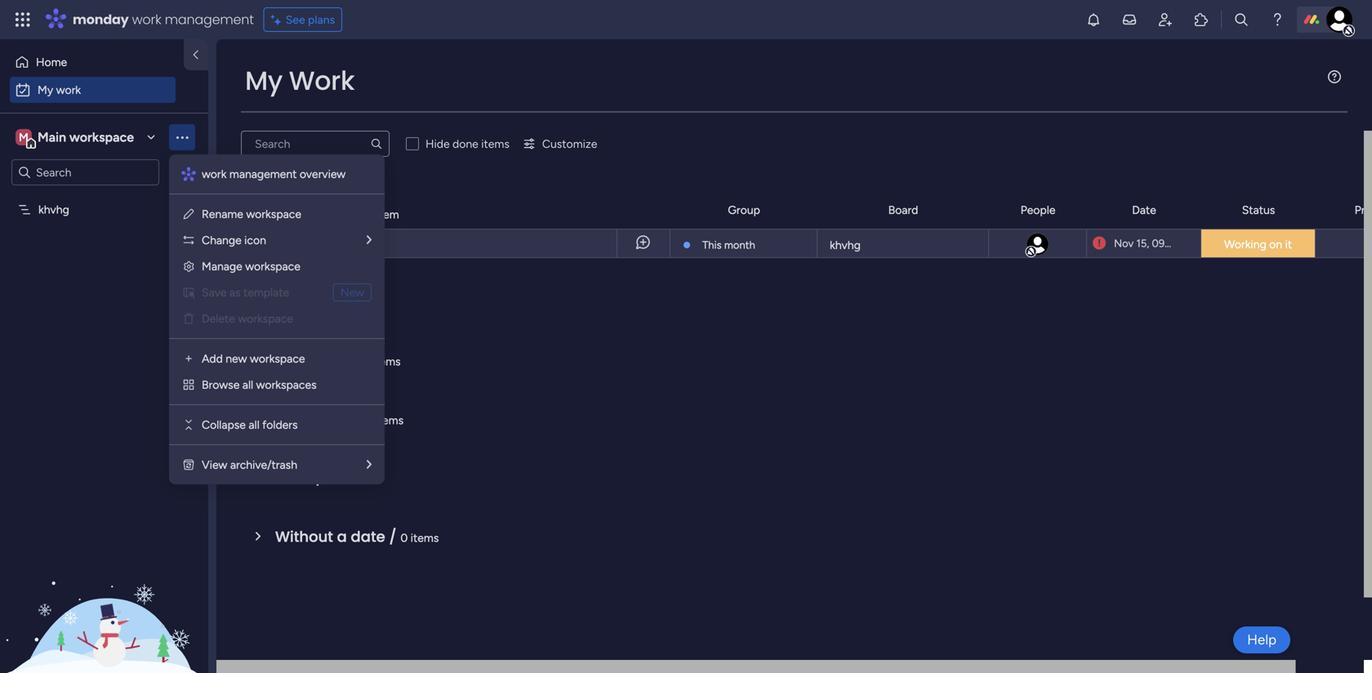 Task type: describe. For each thing, give the bounding box(es) containing it.
collapse all folders
[[202, 418, 298, 432]]

work management overview
[[202, 167, 346, 181]]

hide
[[426, 137, 450, 151]]

delete
[[202, 312, 235, 326]]

menu item inside menu
[[182, 283, 372, 302]]

today / 0 items
[[275, 291, 375, 312]]

home option
[[10, 49, 176, 75]]

delete workspace image
[[182, 312, 195, 325]]

menu image
[[1328, 70, 1341, 83]]

lottie animation image
[[0, 508, 208, 673]]

m
[[19, 130, 29, 144]]

Filter dashboard by text search field
[[241, 131, 390, 157]]

browse
[[202, 378, 240, 392]]

my work option
[[10, 77, 176, 103]]

month
[[724, 239, 755, 252]]

plans
[[308, 13, 335, 27]]

working on it
[[1225, 237, 1292, 251]]

khvhg list box
[[0, 192, 208, 444]]

folders
[[262, 418, 298, 432]]

icon
[[244, 233, 266, 247]]

project
[[266, 237, 302, 251]]

all for collapse
[[249, 418, 260, 432]]

notifications image
[[1086, 11, 1102, 28]]

items inside next week / 0 items
[[375, 413, 404, 427]]

/ right later
[[316, 468, 323, 489]]

0 inside today / 0 items
[[337, 296, 344, 310]]

0 vertical spatial management
[[165, 10, 254, 29]]

delete workspace menu item
[[182, 309, 372, 328]]

1 horizontal spatial khvhg
[[830, 238, 861, 252]]

next week / 0 items
[[275, 409, 404, 430]]

invite members image
[[1158, 11, 1174, 28]]

1 vertical spatial 1
[[305, 237, 310, 251]]

search image
[[370, 137, 383, 150]]

workspace for delete workspace
[[238, 312, 293, 326]]

this week / 0 items
[[275, 350, 401, 371]]

archive/trash
[[230, 458, 297, 472]]

work
[[289, 62, 355, 99]]

items inside this week / 0 items
[[372, 355, 401, 368]]

as
[[229, 286, 241, 299]]

add
[[202, 352, 223, 366]]

add new workspace image
[[182, 352, 195, 365]]

list arrow image
[[367, 459, 372, 471]]

items inside later / 0 items
[[337, 472, 366, 486]]

all for browse
[[242, 378, 253, 392]]

main
[[38, 129, 66, 145]]

rename workspace
[[202, 207, 301, 221]]

status
[[1242, 203, 1276, 217]]

2 vertical spatial work
[[202, 167, 227, 181]]

main workspace
[[38, 129, 134, 145]]

workspaces
[[256, 378, 317, 392]]

done
[[453, 137, 479, 151]]

new
[[340, 286, 364, 299]]

work for my
[[56, 83, 81, 97]]

save
[[202, 286, 227, 299]]

manage workspace
[[202, 259, 301, 273]]

work for monday
[[132, 10, 161, 29]]

0 inside without a date / 0 items
[[401, 531, 408, 545]]

this for month
[[703, 239, 722, 252]]

browse all workspaces
[[202, 378, 317, 392]]

board
[[889, 203, 919, 217]]

my work
[[245, 62, 355, 99]]

date
[[1132, 203, 1157, 217]]

help image
[[1270, 11, 1286, 28]]

/ up next week / 0 items
[[351, 350, 359, 371]]

lottie animation element
[[0, 508, 208, 673]]

khvhg inside list box
[[38, 203, 69, 216]]

gary orlando image
[[1026, 232, 1050, 257]]

09:00
[[1152, 237, 1181, 250]]

/ right date
[[389, 527, 397, 547]]

items right done
[[481, 137, 510, 151]]

inbox image
[[1122, 11, 1138, 28]]

rename workspace image
[[182, 208, 195, 221]]

workspace for manage workspace
[[245, 259, 301, 273]]

without a date / 0 items
[[275, 527, 439, 547]]

management inside menu
[[229, 167, 297, 181]]

a
[[337, 527, 347, 547]]

Search in workspace field
[[34, 163, 136, 182]]

view archive/trash image
[[182, 458, 195, 471]]



Task type: vqa. For each thing, say whether or not it's contained in the screenshot.
1
yes



Task type: locate. For each thing, give the bounding box(es) containing it.
dates
[[311, 203, 354, 224]]

khvhg link
[[828, 230, 979, 259]]

workspace for rename workspace
[[246, 207, 301, 221]]

workspace
[[69, 129, 134, 145], [246, 207, 301, 221], [245, 259, 301, 273], [238, 312, 293, 326], [250, 352, 305, 366]]

workspace for main workspace
[[69, 129, 134, 145]]

delete workspace
[[202, 312, 293, 326]]

this left month
[[703, 239, 722, 252]]

all left folders
[[249, 418, 260, 432]]

0 vertical spatial this
[[703, 239, 722, 252]]

new
[[226, 352, 247, 366]]

1 vertical spatial work
[[56, 83, 81, 97]]

work up rename
[[202, 167, 227, 181]]

items down this week / 0 items
[[375, 413, 404, 427]]

my work link
[[10, 77, 176, 103]]

week right next
[[312, 409, 350, 430]]

0 vertical spatial all
[[242, 378, 253, 392]]

view archive/trash
[[202, 458, 297, 472]]

1 vertical spatial this
[[275, 350, 305, 371]]

project 1
[[266, 237, 310, 251]]

0 up next week / 0 items
[[362, 355, 370, 368]]

1 left item
[[369, 208, 373, 221]]

item
[[376, 208, 399, 221]]

work inside my work option
[[56, 83, 81, 97]]

workspace up the "project"
[[246, 207, 301, 221]]

0 vertical spatial work
[[132, 10, 161, 29]]

0 horizontal spatial 1
[[305, 237, 310, 251]]

past
[[275, 203, 307, 224]]

change icon
[[202, 233, 266, 247]]

collapse all folders image
[[182, 418, 195, 431]]

0 inside later / 0 items
[[327, 472, 335, 486]]

workspace image
[[16, 128, 32, 146]]

1 vertical spatial khvhg
[[830, 238, 861, 252]]

past dates / 1 item
[[275, 203, 399, 224]]

menu containing work management overview
[[169, 154, 385, 484]]

help
[[1248, 632, 1277, 648]]

my inside option
[[38, 83, 53, 97]]

gary orlando image
[[1327, 7, 1353, 33]]

/ left item
[[357, 203, 365, 224]]

0 horizontal spatial work
[[56, 83, 81, 97]]

this
[[703, 239, 722, 252], [275, 350, 305, 371]]

week up workspaces
[[309, 350, 347, 371]]

work right monday
[[132, 10, 161, 29]]

1 vertical spatial management
[[229, 167, 297, 181]]

items up next week / 0 items
[[372, 355, 401, 368]]

15,
[[1137, 237, 1150, 250]]

without
[[275, 527, 333, 547]]

view
[[202, 458, 227, 472]]

search everything image
[[1234, 11, 1250, 28]]

0 inside next week / 0 items
[[365, 413, 373, 427]]

date
[[351, 527, 385, 547]]

my
[[245, 62, 283, 99], [38, 83, 53, 97]]

week for next
[[312, 409, 350, 430]]

0 inside this week / 0 items
[[362, 355, 370, 368]]

change icon image
[[182, 234, 195, 247]]

week for this
[[309, 350, 347, 371]]

1 vertical spatial week
[[312, 409, 350, 430]]

1 right the "project"
[[305, 237, 310, 251]]

0 vertical spatial week
[[309, 350, 347, 371]]

browse all workspaces image
[[182, 378, 195, 391]]

management
[[165, 10, 254, 29], [229, 167, 297, 181]]

/
[[357, 203, 365, 224], [325, 291, 333, 312], [351, 350, 359, 371], [354, 409, 361, 430], [316, 468, 323, 489], [389, 527, 397, 547]]

items inside today / 0 items
[[347, 296, 375, 310]]

working
[[1225, 237, 1267, 251]]

items up this week / 0 items
[[347, 296, 375, 310]]

1 inside past dates / 1 item
[[369, 208, 373, 221]]

1
[[369, 208, 373, 221], [305, 237, 310, 251]]

save as template
[[202, 286, 289, 299]]

/ left new
[[325, 291, 333, 312]]

list arrow image
[[367, 234, 372, 246]]

0 right later
[[327, 472, 335, 486]]

work
[[132, 10, 161, 29], [56, 83, 81, 97], [202, 167, 227, 181]]

0 horizontal spatial khvhg
[[38, 203, 69, 216]]

items right later
[[337, 472, 366, 486]]

nov
[[1114, 237, 1134, 250]]

people
[[1021, 203, 1056, 217]]

my for my work
[[245, 62, 283, 99]]

help button
[[1234, 627, 1291, 654]]

group
[[728, 203, 760, 217]]

0 horizontal spatial my
[[38, 83, 53, 97]]

/ down this week / 0 items
[[354, 409, 361, 430]]

this month
[[703, 239, 755, 252]]

later
[[275, 468, 312, 489]]

workspace inside "menu item"
[[238, 312, 293, 326]]

items right date
[[411, 531, 439, 545]]

workspace down template
[[238, 312, 293, 326]]

option
[[0, 195, 208, 198]]

all
[[242, 378, 253, 392], [249, 418, 260, 432]]

None search field
[[241, 131, 390, 157]]

work down home
[[56, 83, 81, 97]]

nov 15, 09:00 am
[[1114, 237, 1200, 250]]

workspace down the "project"
[[245, 259, 301, 273]]

home link
[[10, 49, 176, 75]]

0 vertical spatial 1
[[369, 208, 373, 221]]

select product image
[[15, 11, 31, 28]]

manage
[[202, 259, 242, 273]]

monday
[[73, 10, 129, 29]]

workspace up workspaces
[[250, 352, 305, 366]]

next
[[275, 409, 308, 430]]

0
[[337, 296, 344, 310], [362, 355, 370, 368], [365, 413, 373, 427], [327, 472, 335, 486], [401, 531, 408, 545]]

collapse
[[202, 418, 246, 432]]

overview
[[300, 167, 346, 181]]

add new workspace
[[202, 352, 305, 366]]

0 up list arrow icon
[[365, 413, 373, 427]]

template
[[243, 286, 289, 299]]

my work
[[38, 83, 81, 97]]

workspace selection element
[[16, 127, 136, 149]]

customize
[[542, 137, 597, 151]]

1 vertical spatial all
[[249, 418, 260, 432]]

home
[[36, 55, 67, 69]]

am
[[1184, 237, 1200, 250]]

change
[[202, 233, 242, 247]]

menu item
[[182, 283, 372, 302]]

later / 0 items
[[275, 468, 366, 489]]

workspace up search in workspace field in the left of the page
[[69, 129, 134, 145]]

prio
[[1355, 203, 1372, 217]]

0 horizontal spatial this
[[275, 350, 305, 371]]

items inside without a date / 0 items
[[411, 531, 439, 545]]

customize button
[[516, 131, 604, 157]]

all down add new workspace on the left of the page
[[242, 378, 253, 392]]

my for my work
[[38, 83, 53, 97]]

workspace options image
[[174, 129, 190, 145]]

menu item containing save as template
[[182, 283, 372, 302]]

items
[[481, 137, 510, 151], [347, 296, 375, 310], [372, 355, 401, 368], [375, 413, 404, 427], [337, 472, 366, 486], [411, 531, 439, 545]]

menu
[[169, 154, 385, 484]]

it
[[1286, 237, 1292, 251]]

this for week
[[275, 350, 305, 371]]

manage workspace image
[[182, 260, 195, 273]]

1 horizontal spatial my
[[245, 62, 283, 99]]

on
[[1270, 237, 1283, 251]]

my down home
[[38, 83, 53, 97]]

apps image
[[1194, 11, 1210, 28]]

see plans button
[[264, 7, 342, 32]]

my left work
[[245, 62, 283, 99]]

2 horizontal spatial work
[[202, 167, 227, 181]]

0 right today
[[337, 296, 344, 310]]

1 horizontal spatial work
[[132, 10, 161, 29]]

0 right date
[[401, 531, 408, 545]]

service icon image
[[182, 286, 195, 299]]

1 horizontal spatial 1
[[369, 208, 373, 221]]

week
[[309, 350, 347, 371], [312, 409, 350, 430]]

rename
[[202, 207, 243, 221]]

monday work management
[[73, 10, 254, 29]]

see
[[286, 13, 305, 27]]

this up workspaces
[[275, 350, 305, 371]]

see plans
[[286, 13, 335, 27]]

v2 overdue deadline image
[[1093, 236, 1106, 251]]

khvhg
[[38, 203, 69, 216], [830, 238, 861, 252]]

1 horizontal spatial this
[[703, 239, 722, 252]]

today
[[275, 291, 321, 312]]

hide done items
[[426, 137, 510, 151]]

0 vertical spatial khvhg
[[38, 203, 69, 216]]



